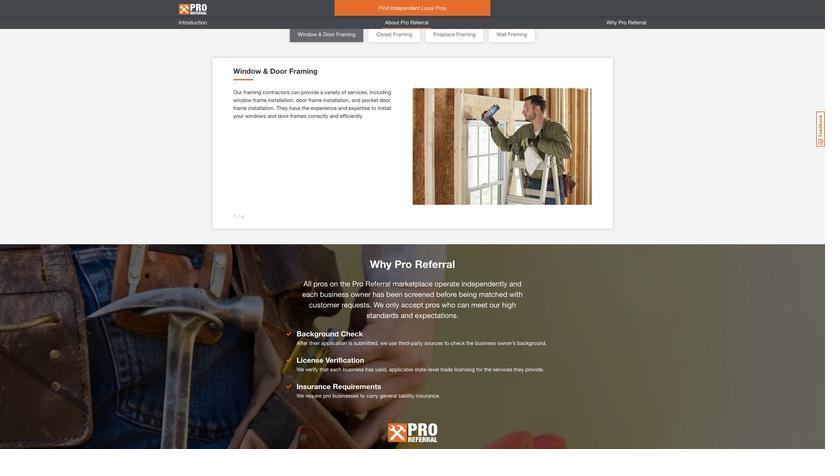 Task type: vqa. For each thing, say whether or not it's contained in the screenshot.
the middle Shop Now
no



Task type: describe. For each thing, give the bounding box(es) containing it.
valid,
[[375, 366, 388, 372]]

background.
[[517, 340, 547, 346]]

framing for closet framing
[[393, 31, 412, 37]]

and down services,
[[352, 97, 360, 103]]

is
[[349, 340, 352, 346]]

their
[[309, 340, 320, 346]]

framing
[[244, 89, 261, 95]]

4
[[241, 213, 244, 220]]

local
[[422, 5, 434, 11]]

to inside background check after their application is submitted, we use third-party sources to check the business owner's background.
[[445, 340, 449, 346]]

services
[[493, 366, 512, 372]]

/
[[238, 213, 240, 220]]

window & door framing inside button
[[298, 31, 356, 37]]

third-
[[398, 340, 411, 346]]

owner
[[351, 290, 371, 299]]

provide.
[[525, 366, 544, 372]]

the inside background check after their application is submitted, we use third-party sources to check the business owner's background.
[[466, 340, 474, 346]]

sources
[[425, 340, 443, 346]]

of
[[342, 89, 346, 95]]

level
[[428, 366, 439, 372]]

2 horizontal spatial door
[[380, 97, 391, 103]]

application
[[321, 340, 347, 346]]

each inside license verification we verify that each business has valid, applicable state-level trade licensing for the services they provide.
[[330, 366, 342, 372]]

been
[[386, 290, 402, 299]]

that
[[320, 366, 329, 372]]

door inside window & door framing button
[[323, 31, 335, 37]]

verification
[[326, 356, 364, 365]]

contractors
[[263, 89, 290, 95]]

have
[[289, 105, 301, 111]]

we for license verification
[[297, 366, 304, 372]]

our
[[490, 301, 500, 309]]

standards
[[367, 311, 399, 320]]

customer
[[309, 301, 340, 309]]

before
[[436, 290, 457, 299]]

1 vertical spatial pros
[[425, 301, 440, 309]]

operate
[[435, 280, 460, 288]]

service pro working on window framing image
[[413, 88, 592, 205]]

1 horizontal spatial frame
[[253, 97, 267, 103]]

and down accept
[[401, 311, 413, 320]]

state-
[[415, 366, 428, 372]]

about
[[385, 19, 399, 25]]

1 vertical spatial why pro referral
[[370, 258, 455, 270]]

window
[[233, 97, 252, 103]]

screened
[[404, 290, 434, 299]]

provide
[[301, 89, 319, 95]]

efficiently.
[[340, 113, 363, 119]]

0 horizontal spatial why
[[370, 258, 392, 270]]

1
[[233, 213, 236, 220]]

expectations.
[[415, 311, 459, 320]]

has inside license verification we verify that each business has valid, applicable state-level trade licensing for the services they provide.
[[365, 366, 374, 372]]

for
[[476, 366, 483, 372]]

closet framing button
[[369, 26, 420, 42]]

wall
[[497, 31, 507, 37]]

feedback link image
[[816, 111, 825, 147]]

1 horizontal spatial why
[[607, 19, 617, 25]]

windows
[[245, 113, 266, 119]]

insurance requirements we require pro businesses to carry general liability insurance.
[[297, 382, 440, 399]]

introduction
[[179, 19, 207, 25]]

submitted,
[[354, 340, 379, 346]]

high
[[502, 301, 516, 309]]

2 installation, from the left
[[323, 97, 350, 103]]

and up efficiently. on the left top of page
[[338, 105, 347, 111]]

licensing
[[454, 366, 475, 372]]

trade
[[441, 366, 453, 372]]

referral inside all pros on the pro referral marketplace operate independently and each business owner has been screened before being matched with customer requests. we only accept pros who can meet our high standards and expectations.
[[365, 280, 391, 288]]

including
[[370, 89, 391, 95]]

correctly
[[308, 113, 328, 119]]

each inside all pros on the pro referral marketplace operate independently and each business owner has been screened before being matched with customer requests. we only accept pros who can meet our high standards and expectations.
[[302, 290, 318, 299]]

business inside background check after their application is submitted, we use third-party sources to check the business owner's background.
[[475, 340, 496, 346]]

2 horizontal spatial frame
[[309, 97, 322, 103]]

applicable
[[389, 366, 413, 372]]

closet framing
[[377, 31, 412, 37]]

license
[[297, 356, 324, 365]]

fireplace framing
[[433, 31, 476, 37]]

install
[[378, 105, 391, 111]]

find independent local pros button
[[335, 0, 491, 16]]

use
[[389, 340, 397, 346]]

who
[[442, 301, 455, 309]]

accept
[[401, 301, 423, 309]]

they
[[514, 366, 524, 372]]

fireplace framing button
[[426, 26, 484, 42]]

on
[[330, 280, 338, 288]]

with
[[509, 290, 523, 299]]

1 vertical spatial &
[[263, 67, 268, 75]]

wall framing
[[497, 31, 527, 37]]

pro referral logo image
[[179, 1, 207, 17]]



Task type: locate. For each thing, give the bounding box(es) containing it.
can inside our framing contractors can provide a variety of services, including window frame installation, door frame installation, and pocket door frame installation. they have the experience and expertise to install your windows and door frames correctly and efficiently.
[[291, 89, 300, 95]]

to left check
[[445, 340, 449, 346]]

1 vertical spatial why
[[370, 258, 392, 270]]

about pro referral
[[385, 19, 429, 25]]

pros
[[436, 5, 447, 11]]

your
[[233, 113, 244, 119]]

the right the for
[[484, 366, 492, 372]]

1 horizontal spatial door
[[323, 31, 335, 37]]

to inside our framing contractors can provide a variety of services, including window frame installation, door frame installation, and pocket door frame installation. they have the experience and expertise to install your windows and door frames correctly and efficiently.
[[372, 105, 376, 111]]

find independent local pros
[[379, 5, 447, 11]]

1 installation, from the left
[[268, 97, 295, 103]]

matched
[[479, 290, 507, 299]]

pro inside all pros on the pro referral marketplace operate independently and each business owner has been screened before being matched with customer requests. we only accept pros who can meet our high standards and expectations.
[[352, 280, 363, 288]]

we inside license verification we verify that each business has valid, applicable state-level trade licensing for the services they provide.
[[297, 366, 304, 372]]

can left provide
[[291, 89, 300, 95]]

can
[[291, 89, 300, 95], [457, 301, 469, 309]]

our framing contractors can provide a variety of services, including window frame installation, door frame installation, and pocket door frame installation. they have the experience and expertise to install your windows and door frames correctly and efficiently.
[[233, 89, 391, 119]]

why
[[607, 19, 617, 25], [370, 258, 392, 270]]

requirements
[[333, 382, 381, 391]]

has
[[373, 290, 384, 299], [365, 366, 374, 372]]

we inside all pros on the pro referral marketplace operate independently and each business owner has been screened before being matched with customer requests. we only accept pros who can meet our high standards and expectations.
[[374, 301, 384, 309]]

business down verification
[[343, 366, 364, 372]]

can down 'being'
[[457, 301, 469, 309]]

find
[[379, 5, 389, 11]]

installation, down variety
[[323, 97, 350, 103]]

installation,
[[268, 97, 295, 103], [323, 97, 350, 103]]

1 horizontal spatial installation,
[[323, 97, 350, 103]]

has inside all pros on the pro referral marketplace operate independently and each business owner has been screened before being matched with customer requests. we only accept pros who can meet our high standards and expectations.
[[373, 290, 384, 299]]

owner's
[[498, 340, 516, 346]]

0 horizontal spatial door
[[278, 113, 289, 119]]

0 horizontal spatial each
[[302, 290, 318, 299]]

the right on
[[340, 280, 350, 288]]

2 horizontal spatial to
[[445, 340, 449, 346]]

1 vertical spatial we
[[297, 366, 304, 372]]

&
[[318, 31, 322, 37], [263, 67, 268, 75]]

0 horizontal spatial installation,
[[268, 97, 295, 103]]

services,
[[348, 89, 368, 95]]

license verification we verify that each business has valid, applicable state-level trade licensing for the services they provide.
[[297, 356, 544, 372]]

1 horizontal spatial &
[[318, 31, 322, 37]]

1 vertical spatial each
[[330, 366, 342, 372]]

independent
[[390, 5, 420, 11]]

1 vertical spatial has
[[365, 366, 374, 372]]

and up with
[[509, 280, 522, 288]]

0 vertical spatial window & door framing
[[298, 31, 356, 37]]

0 vertical spatial window
[[298, 31, 317, 37]]

variety
[[325, 89, 340, 95]]

the right "have"
[[302, 105, 309, 111]]

door
[[296, 97, 307, 103], [380, 97, 391, 103], [278, 113, 289, 119]]

0 vertical spatial has
[[373, 290, 384, 299]]

and
[[352, 97, 360, 103], [338, 105, 347, 111], [268, 113, 276, 119], [330, 113, 339, 119], [509, 280, 522, 288], [401, 311, 413, 320]]

1 vertical spatial window
[[233, 67, 261, 75]]

1 horizontal spatial window
[[298, 31, 317, 37]]

1 / 4
[[233, 213, 244, 220]]

require
[[306, 393, 322, 399]]

pocket
[[362, 97, 378, 103]]

0 horizontal spatial &
[[263, 67, 268, 75]]

0 horizontal spatial to
[[360, 393, 365, 399]]

the inside license verification we verify that each business has valid, applicable state-level trade licensing for the services they provide.
[[484, 366, 492, 372]]

0 horizontal spatial can
[[291, 89, 300, 95]]

has left valid,
[[365, 366, 374, 372]]

1 vertical spatial to
[[445, 340, 449, 346]]

installation.
[[248, 105, 275, 111]]

all pros on the pro referral marketplace operate independently and each business owner has been screened before being matched with customer requests. we only accept pros who can meet our high standards and expectations.
[[302, 280, 523, 320]]

business left owner's
[[475, 340, 496, 346]]

a
[[320, 89, 323, 95]]

business
[[320, 290, 349, 299], [475, 340, 496, 346], [343, 366, 364, 372]]

check
[[341, 330, 363, 338]]

background check after their application is submitted, we use third-party sources to check the business owner's background.
[[297, 330, 547, 346]]

0 horizontal spatial why pro referral
[[370, 258, 455, 270]]

expertise
[[349, 105, 370, 111]]

1 vertical spatial business
[[475, 340, 496, 346]]

installation, up "they" on the top left of page
[[268, 97, 295, 103]]

check
[[451, 340, 465, 346]]

window inside button
[[298, 31, 317, 37]]

business inside license verification we verify that each business has valid, applicable state-level trade licensing for the services they provide.
[[343, 366, 364, 372]]

and down installation.
[[268, 113, 276, 119]]

to down pocket
[[372, 105, 376, 111]]

& inside button
[[318, 31, 322, 37]]

frame up the your
[[233, 105, 247, 111]]

2 vertical spatial business
[[343, 366, 364, 372]]

frame down provide
[[309, 97, 322, 103]]

they
[[276, 105, 288, 111]]

we
[[374, 301, 384, 309], [297, 366, 304, 372], [297, 393, 304, 399]]

0 vertical spatial business
[[320, 290, 349, 299]]

party
[[411, 340, 423, 346]]

independently
[[462, 280, 507, 288]]

has left been
[[373, 290, 384, 299]]

referral
[[410, 19, 429, 25], [628, 19, 647, 25], [415, 258, 455, 270], [365, 280, 391, 288]]

1 horizontal spatial pros
[[425, 301, 440, 309]]

pros up expectations.
[[425, 301, 440, 309]]

frame
[[253, 97, 267, 103], [309, 97, 322, 103], [233, 105, 247, 111]]

0 horizontal spatial frame
[[233, 105, 247, 111]]

background
[[297, 330, 339, 338]]

to
[[372, 105, 376, 111], [445, 340, 449, 346], [360, 393, 365, 399]]

window & door framing button
[[290, 26, 363, 42]]

1 vertical spatial can
[[457, 301, 469, 309]]

we up standards
[[374, 301, 384, 309]]

0 vertical spatial each
[[302, 290, 318, 299]]

1 vertical spatial door
[[270, 67, 287, 75]]

door down "they" on the top left of page
[[278, 113, 289, 119]]

business inside all pros on the pro referral marketplace operate independently and each business owner has been screened before being matched with customer requests. we only accept pros who can meet our high standards and expectations.
[[320, 290, 349, 299]]

framing inside "button"
[[393, 31, 412, 37]]

we for insurance requirements
[[297, 393, 304, 399]]

we
[[380, 340, 387, 346]]

0 vertical spatial why pro referral
[[607, 19, 647, 25]]

window
[[298, 31, 317, 37], [233, 67, 261, 75]]

to left carry
[[360, 393, 365, 399]]

meet
[[471, 301, 488, 309]]

businesses
[[332, 393, 359, 399]]

1 horizontal spatial each
[[330, 366, 342, 372]]

0 vertical spatial we
[[374, 301, 384, 309]]

1 horizontal spatial to
[[372, 105, 376, 111]]

liability
[[399, 393, 415, 399]]

only
[[386, 301, 399, 309]]

frames
[[290, 113, 306, 119]]

2 vertical spatial we
[[297, 393, 304, 399]]

framing for fireplace framing
[[456, 31, 476, 37]]

wall framing button
[[489, 26, 535, 42]]

pros right all
[[314, 280, 328, 288]]

0 vertical spatial can
[[291, 89, 300, 95]]

experience
[[311, 105, 337, 111]]

the right check
[[466, 340, 474, 346]]

0 vertical spatial &
[[318, 31, 322, 37]]

all
[[304, 280, 312, 288]]

closet
[[377, 31, 392, 37]]

each right that
[[330, 366, 342, 372]]

0 horizontal spatial pros
[[314, 280, 328, 288]]

door up "have"
[[296, 97, 307, 103]]

each
[[302, 290, 318, 299], [330, 366, 342, 372]]

verify
[[306, 366, 318, 372]]

the inside all pros on the pro referral marketplace operate independently and each business owner has been screened before being matched with customer requests. we only accept pros who can meet our high standards and expectations.
[[340, 280, 350, 288]]

0 vertical spatial to
[[372, 105, 376, 111]]

door
[[323, 31, 335, 37], [270, 67, 287, 75]]

door up install
[[380, 97, 391, 103]]

2 vertical spatial to
[[360, 393, 365, 399]]

1 horizontal spatial can
[[457, 301, 469, 309]]

1 horizontal spatial door
[[296, 97, 307, 103]]

being
[[459, 290, 477, 299]]

to inside insurance requirements we require pro businesses to carry general liability insurance.
[[360, 393, 365, 399]]

pro
[[323, 393, 331, 399]]

marketplace
[[393, 280, 433, 288]]

our
[[233, 89, 242, 95]]

0 horizontal spatial window
[[233, 67, 261, 75]]

fireplace
[[433, 31, 455, 37]]

0 vertical spatial pros
[[314, 280, 328, 288]]

frame up installation.
[[253, 97, 267, 103]]

framing for wall framing
[[508, 31, 527, 37]]

pro
[[401, 19, 409, 25], [619, 19, 627, 25], [395, 258, 412, 270], [352, 280, 363, 288]]

insurance
[[297, 382, 331, 391]]

and down experience
[[330, 113, 339, 119]]

we inside insurance requirements we require pro businesses to carry general liability insurance.
[[297, 393, 304, 399]]

1 horizontal spatial why pro referral
[[607, 19, 647, 25]]

0 vertical spatial why
[[607, 19, 617, 25]]

can inside all pros on the pro referral marketplace operate independently and each business owner has been screened before being matched with customer requests. we only accept pros who can meet our high standards and expectations.
[[457, 301, 469, 309]]

0 horizontal spatial door
[[270, 67, 287, 75]]

we left verify
[[297, 366, 304, 372]]

each down all
[[302, 290, 318, 299]]

general
[[380, 393, 397, 399]]

business down on
[[320, 290, 349, 299]]

we left require
[[297, 393, 304, 399]]

the inside our framing contractors can provide a variety of services, including window frame installation, door frame installation, and pocket door frame installation. they have the experience and expertise to install your windows and door frames correctly and efficiently.
[[302, 105, 309, 111]]

insurance.
[[416, 393, 440, 399]]

0 vertical spatial door
[[323, 31, 335, 37]]

1 vertical spatial window & door framing
[[233, 67, 318, 75]]



